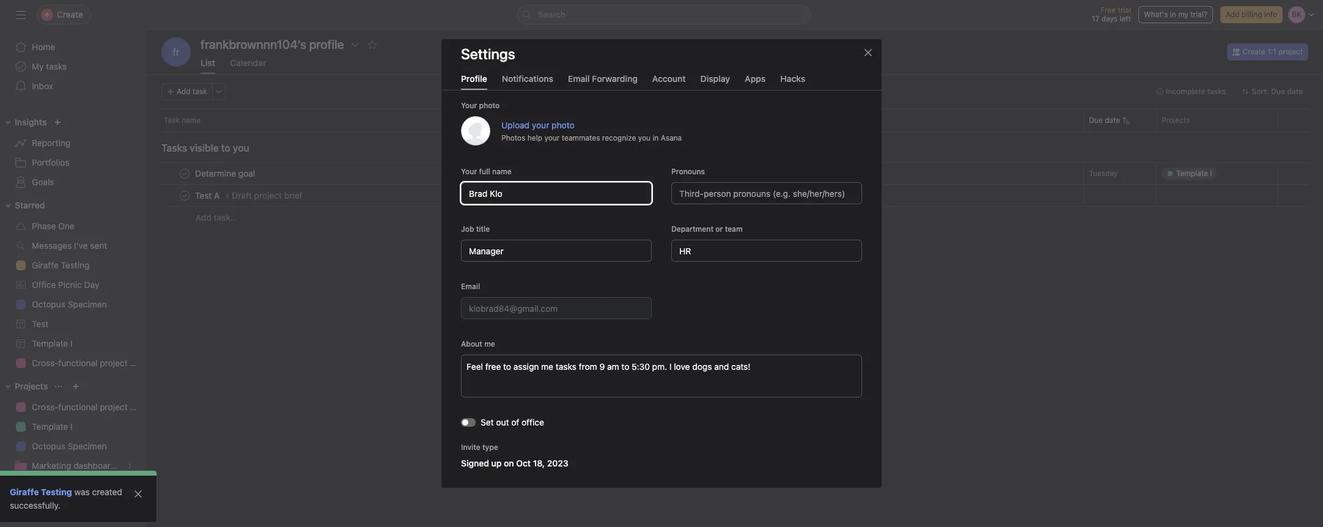 Task type: vqa. For each thing, say whether or not it's contained in the screenshot.
'Pronouns'
yes



Task type: describe. For each thing, give the bounding box(es) containing it.
Determine goal text field
[[193, 167, 259, 180]]

office picnic day link
[[7, 275, 139, 295]]

octopus specimen link inside projects element
[[7, 437, 139, 456]]

in inside upload your photo photos help your teammates recognize you in asana
[[653, 133, 659, 142]]

calendar
[[230, 58, 266, 68]]

display button
[[701, 73, 731, 90]]

add billing info
[[1227, 10, 1278, 19]]

template i inside starred 'element'
[[32, 338, 73, 349]]

or
[[716, 225, 723, 234]]

ascending image
[[1123, 117, 1131, 124]]

‹ draft project brief
[[226, 190, 303, 201]]

add task
[[177, 87, 207, 96]]

department or team
[[672, 225, 743, 234]]

project inside 'test a' cell
[[254, 190, 282, 201]]

upload
[[502, 120, 530, 130]]

test
[[32, 319, 48, 329]]

was
[[74, 487, 90, 497]]

1 horizontal spatial name
[[493, 167, 512, 176]]

hacks button
[[781, 73, 806, 90]]

reporting link
[[7, 133, 139, 153]]

search
[[538, 9, 566, 20]]

office
[[32, 280, 56, 290]]

1 template i link from the top
[[7, 334, 139, 354]]

2023
[[547, 458, 569, 469]]

what's in my trial? button
[[1139, 6, 1214, 23]]

octopus specimen inside starred 'element'
[[32, 299, 107, 310]]

was created successfully.
[[10, 487, 122, 511]]

trial?
[[1191, 10, 1208, 19]]

1:1
[[1268, 47, 1277, 56]]

apps
[[745, 73, 766, 84]]

email for email forwarding
[[568, 73, 590, 84]]

my tasks
[[32, 61, 67, 72]]

phase
[[32, 221, 56, 231]]

completed image
[[177, 188, 192, 203]]

what's in my trial?
[[1145, 10, 1208, 19]]

email forwarding button
[[568, 73, 638, 90]]

0 horizontal spatial name
[[182, 116, 201, 125]]

insights element
[[0, 111, 147, 195]]

free trial 17 days left
[[1093, 6, 1132, 23]]

octopus for second octopus specimen link from the bottom of the page
[[32, 299, 65, 310]]

completed image
[[177, 166, 192, 181]]

days
[[1102, 14, 1118, 23]]

set
[[481, 417, 494, 428]]

template for 1st template i link from the bottom of the page
[[32, 422, 68, 432]]

1 cross-functional project plan link from the top
[[7, 354, 147, 373]]

Completed checkbox
[[177, 166, 192, 181]]

visible
[[190, 143, 219, 154]]

calendar link
[[230, 58, 266, 74]]

add for add billing info
[[1227, 10, 1240, 19]]

project inside starred 'element'
[[100, 358, 128, 368]]

1 vertical spatial your
[[545, 133, 560, 142]]

specimen inside starred 'element'
[[68, 299, 107, 310]]

add to starred image
[[367, 40, 377, 50]]

invite for invite type signed up on oct 18, 2023
[[461, 443, 481, 452]]

in inside button
[[1171, 10, 1177, 19]]

i inside starred 'element'
[[70, 338, 73, 349]]

your full name
[[461, 167, 512, 176]]

projects button
[[0, 379, 48, 394]]

add task… button
[[196, 211, 237, 225]]

upload new photo image
[[461, 116, 491, 146]]

my tasks link
[[7, 57, 139, 76]]

1 vertical spatial testing
[[41, 487, 72, 497]]

upload your photo button
[[502, 120, 575, 130]]

inbox
[[32, 81, 53, 91]]

settings
[[461, 45, 516, 62]]

Completed checkbox
[[177, 188, 192, 203]]

insights button
[[0, 115, 47, 130]]

due date
[[1090, 116, 1121, 125]]

what's
[[1145, 10, 1169, 19]]

giraffe inside "link"
[[32, 260, 59, 270]]

projects element
[[0, 376, 147, 527]]

cross- for second cross-functional project plan link from the bottom of the page
[[32, 358, 58, 368]]

functional inside projects element
[[58, 402, 98, 412]]

1 vertical spatial you
[[233, 143, 249, 154]]

octopus for octopus specimen link in projects element
[[32, 441, 65, 452]]

goals
[[32, 177, 54, 187]]

tuesday row
[[147, 162, 1324, 185]]

tasks visible to you
[[162, 143, 249, 154]]

test link
[[7, 314, 139, 334]]

marketing dashboards
[[32, 461, 120, 471]]

account button
[[653, 73, 686, 90]]

i inside projects element
[[70, 422, 73, 432]]

task…
[[214, 212, 237, 223]]

hide sidebar image
[[16, 10, 26, 20]]

me
[[485, 340, 495, 349]]

insights
[[15, 117, 47, 127]]

frankbrownnn104's profile
[[201, 37, 344, 51]]

marketing
[[32, 461, 71, 471]]

add for add task…
[[196, 212, 212, 223]]

add task…
[[196, 212, 237, 223]]

starred button
[[0, 198, 45, 213]]

plan inside projects element
[[130, 402, 147, 412]]

testing inside starred 'element'
[[61, 260, 90, 270]]

inbox link
[[7, 76, 139, 96]]

out
[[496, 417, 509, 428]]

plan inside starred 'element'
[[130, 358, 147, 368]]

invite for invite
[[34, 506, 56, 516]]

type
[[483, 443, 499, 452]]

giraffe testing link inside starred 'element'
[[7, 256, 139, 275]]

add for add task
[[177, 87, 191, 96]]

home link
[[7, 37, 139, 57]]

due
[[1090, 116, 1103, 125]]

close image
[[864, 48, 874, 58]]

you inside upload your photo photos help your teammates recognize you in asana
[[639, 133, 651, 142]]

2 cross-functional project plan link from the top
[[7, 398, 147, 417]]

set out of office
[[481, 417, 544, 428]]

invite button
[[12, 500, 64, 522]]

job title
[[461, 225, 490, 234]]

phase one link
[[7, 217, 139, 236]]

teammates
[[562, 133, 600, 142]]

starred element
[[0, 195, 147, 376]]

task name
[[164, 116, 201, 125]]

pronouns
[[672, 167, 705, 176]]

your for your photo
[[461, 167, 477, 176]]



Task type: locate. For each thing, give the bounding box(es) containing it.
2 vertical spatial add
[[196, 212, 212, 223]]

task
[[164, 116, 180, 125], [32, 480, 50, 491]]

row up tuesday row
[[162, 131, 1309, 132]]

name right full at the top
[[493, 167, 512, 176]]

octopus specimen inside projects element
[[32, 441, 107, 452]]

1 octopus from the top
[[32, 299, 65, 310]]

octopus specimen link up marketing dashboards
[[7, 437, 139, 456]]

draft
[[232, 190, 252, 201]]

invite inside invite type signed up on oct 18, 2023
[[461, 443, 481, 452]]

0 vertical spatial plan
[[130, 358, 147, 368]]

invite up signed
[[461, 443, 481, 452]]

1 octopus specimen from the top
[[32, 299, 107, 310]]

template i link down test
[[7, 334, 139, 354]]

task
[[193, 87, 207, 96]]

apps button
[[745, 73, 766, 90]]

1 specimen from the top
[[68, 299, 107, 310]]

1 vertical spatial name
[[493, 167, 512, 176]]

you right the to
[[233, 143, 249, 154]]

tasks
[[162, 143, 187, 154]]

I usually work from 9am-5pm PST. Feel free to assign me a task with a due date anytime. Also, I love dogs! text field
[[461, 355, 863, 398]]

1 horizontal spatial you
[[639, 133, 651, 142]]

you right recognize
[[639, 133, 651, 142]]

task for task name
[[164, 116, 180, 125]]

0 horizontal spatial projects
[[15, 381, 48, 392]]

0 vertical spatial giraffe testing
[[32, 260, 90, 270]]

invite inside button
[[34, 506, 56, 516]]

1 plan from the top
[[130, 358, 147, 368]]

1 cross-functional project plan from the top
[[32, 358, 147, 368]]

projects inside dropdown button
[[15, 381, 48, 392]]

1 vertical spatial in
[[653, 133, 659, 142]]

1 horizontal spatial task
[[164, 116, 180, 125]]

cross- inside projects element
[[32, 402, 58, 412]]

1 vertical spatial giraffe testing link
[[10, 487, 72, 497]]

on
[[504, 458, 514, 469]]

template i inside projects element
[[32, 422, 73, 432]]

1 vertical spatial cross-functional project plan
[[32, 402, 147, 412]]

email up about
[[461, 282, 480, 291]]

giraffe testing up successfully.
[[10, 487, 72, 497]]

giraffe testing inside starred 'element'
[[32, 260, 90, 270]]

your right help
[[545, 133, 560, 142]]

giraffe testing link up picnic
[[7, 256, 139, 275]]

invite
[[461, 443, 481, 452], [34, 506, 56, 516]]

2 octopus specimen link from the top
[[7, 437, 139, 456]]

template down test
[[32, 338, 68, 349]]

task up successfully.
[[32, 480, 50, 491]]

0 vertical spatial add
[[1227, 10, 1240, 19]]

testing down messages i've sent link
[[61, 260, 90, 270]]

None text field
[[461, 240, 652, 262], [672, 240, 863, 262], [461, 297, 652, 319], [461, 240, 652, 262], [672, 240, 863, 262], [461, 297, 652, 319]]

global element
[[0, 30, 147, 103]]

row containing task name
[[147, 109, 1324, 132]]

functional down test link at the left bottom of page
[[58, 358, 98, 368]]

portfolios
[[32, 157, 70, 168]]

project down test link at the left bottom of page
[[100, 358, 128, 368]]

1 horizontal spatial email
[[568, 73, 590, 84]]

cross- for first cross-functional project plan link from the bottom of the page
[[32, 402, 58, 412]]

photo inside upload your photo photos help your teammates recognize you in asana
[[552, 120, 575, 130]]

cross- down projects dropdown button
[[32, 402, 58, 412]]

1 vertical spatial octopus
[[32, 441, 65, 452]]

octopus inside projects element
[[32, 441, 65, 452]]

template i link up marketing dashboards
[[7, 417, 139, 437]]

profile button
[[461, 73, 487, 90]]

1 vertical spatial cross-functional project plan link
[[7, 398, 147, 417]]

testing
[[61, 260, 90, 270], [41, 487, 72, 497]]

1 vertical spatial giraffe
[[10, 487, 39, 497]]

add inside add task… button
[[196, 212, 212, 223]]

octopus specimen
[[32, 299, 107, 310], [32, 441, 107, 452]]

dashboards
[[74, 461, 120, 471]]

0 vertical spatial i
[[70, 338, 73, 349]]

add left the billing
[[1227, 10, 1240, 19]]

giraffe testing up office picnic day
[[32, 260, 90, 270]]

1 octopus specimen link from the top
[[7, 295, 139, 314]]

add inside add billing info "button"
[[1227, 10, 1240, 19]]

1 horizontal spatial add
[[196, 212, 212, 223]]

add billing info button
[[1221, 6, 1284, 23]]

1 vertical spatial template
[[32, 422, 68, 432]]

forwarding
[[592, 73, 638, 84]]

cross- up projects dropdown button
[[32, 358, 58, 368]]

0 horizontal spatial task
[[32, 480, 50, 491]]

task up tasks
[[164, 116, 180, 125]]

2 template from the top
[[32, 422, 68, 432]]

add inside add task button
[[177, 87, 191, 96]]

list
[[201, 58, 215, 68]]

specimen down day
[[68, 299, 107, 310]]

help
[[528, 133, 543, 142]]

octopus down office
[[32, 299, 65, 310]]

0 vertical spatial in
[[1171, 10, 1177, 19]]

2 i from the top
[[70, 422, 73, 432]]

project left brief
[[254, 190, 282, 201]]

cross-functional project plan inside starred 'element'
[[32, 358, 147, 368]]

1 vertical spatial giraffe testing
[[10, 487, 72, 497]]

messages i've sent link
[[7, 236, 139, 256]]

my
[[32, 61, 44, 72]]

2 template i from the top
[[32, 422, 73, 432]]

in left my
[[1171, 10, 1177, 19]]

Test A text field
[[193, 189, 224, 202]]

‹ draft project brief row
[[147, 184, 1324, 207]]

task for task
[[32, 480, 50, 491]]

0 horizontal spatial add
[[177, 87, 191, 96]]

2 template i link from the top
[[7, 417, 139, 437]]

1 vertical spatial email
[[461, 282, 480, 291]]

1 vertical spatial octopus specimen
[[32, 441, 107, 452]]

in left asana
[[653, 133, 659, 142]]

cross-functional project plan down test link at the left bottom of page
[[32, 358, 147, 368]]

add
[[1227, 10, 1240, 19], [177, 87, 191, 96], [196, 212, 212, 223]]

add task… row
[[147, 206, 1324, 229]]

tasks
[[46, 61, 67, 72]]

0 vertical spatial template i link
[[7, 334, 139, 354]]

profile
[[461, 73, 487, 84]]

0 vertical spatial specimen
[[68, 299, 107, 310]]

2 cross- from the top
[[32, 402, 58, 412]]

template up marketing
[[32, 422, 68, 432]]

title
[[476, 225, 490, 234]]

1 vertical spatial cross-
[[32, 402, 58, 412]]

display
[[701, 73, 731, 84]]

1 vertical spatial invite
[[34, 506, 56, 516]]

0 horizontal spatial invite
[[34, 506, 56, 516]]

task link
[[7, 476, 139, 496]]

about
[[461, 340, 483, 349]]

search list box
[[518, 5, 811, 24]]

your down profile button
[[461, 101, 477, 110]]

1 vertical spatial add
[[177, 87, 191, 96]]

cross-functional project plan inside projects element
[[32, 402, 147, 412]]

cross-functional project plan for first cross-functional project plan link from the bottom of the page
[[32, 402, 147, 412]]

date
[[1106, 116, 1121, 125]]

office
[[522, 417, 544, 428]]

0 vertical spatial your
[[532, 120, 550, 130]]

cross-functional project plan link down projects dropdown button
[[7, 398, 147, 417]]

left
[[1120, 14, 1132, 23]]

your left full at the top
[[461, 167, 477, 176]]

1 vertical spatial octopus specimen link
[[7, 437, 139, 456]]

tree grid containing ‹ draft project brief
[[147, 162, 1324, 229]]

template i up marketing
[[32, 422, 73, 432]]

i down test link at the left bottom of page
[[70, 338, 73, 349]]

messages i've sent
[[32, 240, 107, 251]]

brief
[[284, 190, 303, 201]]

trial
[[1119, 6, 1132, 15]]

messages
[[32, 240, 72, 251]]

1 vertical spatial photo
[[552, 120, 575, 130]]

i up marketing dashboards
[[70, 422, 73, 432]]

row down display button
[[147, 109, 1324, 132]]

2 octopus specimen from the top
[[32, 441, 107, 452]]

created
[[92, 487, 122, 497]]

account
[[653, 73, 686, 84]]

2 horizontal spatial add
[[1227, 10, 1240, 19]]

specimen up dashboards
[[68, 441, 107, 452]]

0 vertical spatial task
[[164, 116, 180, 125]]

2 octopus from the top
[[32, 441, 65, 452]]

0 horizontal spatial photo
[[479, 101, 500, 110]]

1 functional from the top
[[58, 358, 98, 368]]

cross-functional project plan link
[[7, 354, 147, 373], [7, 398, 147, 417]]

full
[[479, 167, 491, 176]]

email forwarding
[[568, 73, 638, 84]]

1 vertical spatial functional
[[58, 402, 98, 412]]

cross-functional project plan for second cross-functional project plan link from the bottom of the page
[[32, 358, 147, 368]]

team
[[725, 225, 743, 234]]

photos
[[502, 133, 526, 142]]

tree grid
[[147, 162, 1324, 229]]

specimen
[[68, 299, 107, 310], [68, 441, 107, 452]]

template i link
[[7, 334, 139, 354], [7, 417, 139, 437]]

row
[[147, 109, 1324, 132], [162, 131, 1309, 132]]

0 vertical spatial cross-functional project plan link
[[7, 354, 147, 373]]

add task button
[[162, 83, 213, 100]]

cross- inside starred 'element'
[[32, 358, 58, 368]]

1 vertical spatial plan
[[130, 402, 147, 412]]

i
[[70, 338, 73, 349], [70, 422, 73, 432]]

0 vertical spatial octopus specimen
[[32, 299, 107, 310]]

functional up marketing dashboards
[[58, 402, 98, 412]]

0 vertical spatial template
[[32, 338, 68, 349]]

octopus specimen link down picnic
[[7, 295, 139, 314]]

create 1:1 project button
[[1228, 43, 1309, 61]]

1 your from the top
[[461, 101, 477, 110]]

0 horizontal spatial in
[[653, 133, 659, 142]]

photo down profile button
[[479, 101, 500, 110]]

set out of office switch
[[461, 418, 476, 427]]

0 vertical spatial template i
[[32, 338, 73, 349]]

octopus inside starred 'element'
[[32, 299, 65, 310]]

1 horizontal spatial in
[[1171, 10, 1177, 19]]

1 vertical spatial template i
[[32, 422, 73, 432]]

giraffe
[[32, 260, 59, 270], [10, 487, 39, 497]]

reporting
[[32, 138, 70, 148]]

2 cross-functional project plan from the top
[[32, 402, 147, 412]]

0 vertical spatial cross-functional project plan
[[32, 358, 147, 368]]

1 vertical spatial projects
[[15, 381, 48, 392]]

close image
[[133, 489, 143, 499]]

giraffe testing link
[[7, 256, 139, 275], [10, 487, 72, 497]]

0 vertical spatial you
[[639, 133, 651, 142]]

octopus up marketing
[[32, 441, 65, 452]]

recognize
[[603, 133, 636, 142]]

functional inside starred 'element'
[[58, 358, 98, 368]]

list link
[[201, 58, 215, 74]]

tuesday
[[1090, 169, 1119, 178]]

cross-functional project plan up dashboards
[[32, 402, 147, 412]]

1 vertical spatial specimen
[[68, 441, 107, 452]]

template inside projects element
[[32, 422, 68, 432]]

0 vertical spatial testing
[[61, 260, 90, 270]]

job
[[461, 225, 474, 234]]

testing up successfully.
[[41, 487, 72, 497]]

determine goal cell
[[147, 162, 1085, 185]]

1 vertical spatial task
[[32, 480, 50, 491]]

one
[[58, 221, 74, 231]]

0 horizontal spatial you
[[233, 143, 249, 154]]

marketing dashboards link
[[7, 456, 139, 476]]

department
[[672, 225, 714, 234]]

successfully.
[[10, 500, 60, 511]]

0 vertical spatial name
[[182, 116, 201, 125]]

home
[[32, 42, 55, 52]]

giraffe testing
[[32, 260, 90, 270], [10, 487, 72, 497]]

giraffe testing link up successfully.
[[10, 487, 72, 497]]

1 vertical spatial your
[[461, 167, 477, 176]]

1 cross- from the top
[[32, 358, 58, 368]]

2 specimen from the top
[[68, 441, 107, 452]]

giraffe up office
[[32, 260, 59, 270]]

0 vertical spatial octopus specimen link
[[7, 295, 139, 314]]

0 vertical spatial photo
[[479, 101, 500, 110]]

your
[[461, 101, 477, 110], [461, 167, 477, 176]]

photo up teammates
[[552, 120, 575, 130]]

notifications button
[[502, 73, 554, 90]]

Third-person pronouns (e.g. she/her/hers) text field
[[672, 182, 863, 204]]

i've
[[74, 240, 88, 251]]

giraffe up successfully.
[[10, 487, 39, 497]]

your photo
[[461, 101, 500, 110]]

email left the forwarding
[[568, 73, 590, 84]]

task inside projects element
[[32, 480, 50, 491]]

add left the 'task'
[[177, 87, 191, 96]]

octopus specimen up 'marketing dashboards' link
[[32, 441, 107, 452]]

create
[[1243, 47, 1266, 56]]

1 horizontal spatial invite
[[461, 443, 481, 452]]

up
[[492, 458, 502, 469]]

0 horizontal spatial email
[[461, 282, 480, 291]]

‹
[[226, 190, 230, 201]]

photo
[[479, 101, 500, 110], [552, 120, 575, 130]]

template for 1st template i link from the top of the page
[[32, 338, 68, 349]]

18,
[[533, 458, 545, 469]]

to
[[221, 143, 230, 154]]

2 plan from the top
[[130, 402, 147, 412]]

email inside button
[[568, 73, 590, 84]]

0 vertical spatial giraffe
[[32, 260, 59, 270]]

1 template from the top
[[32, 338, 68, 349]]

template i down test
[[32, 338, 73, 349]]

1 template i from the top
[[32, 338, 73, 349]]

2 functional from the top
[[58, 402, 98, 412]]

name down add task button on the left top of the page
[[182, 116, 201, 125]]

your for settings
[[461, 101, 477, 110]]

1 i from the top
[[70, 338, 73, 349]]

0 vertical spatial cross-
[[32, 358, 58, 368]]

add left the 'task…'
[[196, 212, 212, 223]]

your up help
[[532, 120, 550, 130]]

1 vertical spatial i
[[70, 422, 73, 432]]

invite down task link
[[34, 506, 56, 516]]

project right the 1:1
[[1279, 47, 1304, 56]]

1 horizontal spatial photo
[[552, 120, 575, 130]]

cross-functional project plan link down test link at the left bottom of page
[[7, 354, 147, 373]]

day
[[84, 280, 99, 290]]

cross-
[[32, 358, 58, 368], [32, 402, 58, 412]]

picnic
[[58, 280, 82, 290]]

0 vertical spatial octopus
[[32, 299, 65, 310]]

1 horizontal spatial projects
[[1162, 116, 1191, 125]]

template inside starred 'element'
[[32, 338, 68, 349]]

asana
[[661, 133, 682, 142]]

None text field
[[461, 182, 652, 204]]

0 vertical spatial email
[[568, 73, 590, 84]]

project inside button
[[1279, 47, 1304, 56]]

project up dashboards
[[100, 402, 128, 412]]

octopus specimen down picnic
[[32, 299, 107, 310]]

starred
[[15, 200, 45, 210]]

of
[[512, 417, 520, 428]]

2 your from the top
[[461, 167, 477, 176]]

test a cell
[[147, 184, 1085, 207]]

1 vertical spatial template i link
[[7, 417, 139, 437]]

0 vertical spatial functional
[[58, 358, 98, 368]]

0 vertical spatial your
[[461, 101, 477, 110]]

email for email
[[461, 282, 480, 291]]

specimen inside projects element
[[68, 441, 107, 452]]

0 vertical spatial invite
[[461, 443, 481, 452]]

0 vertical spatial giraffe testing link
[[7, 256, 139, 275]]

0 vertical spatial projects
[[1162, 116, 1191, 125]]

template i
[[32, 338, 73, 349], [32, 422, 73, 432]]

oct
[[517, 458, 531, 469]]

in
[[1171, 10, 1177, 19], [653, 133, 659, 142]]

linked projects for test a cell
[[1157, 184, 1279, 207]]

goals link
[[7, 173, 139, 192]]



